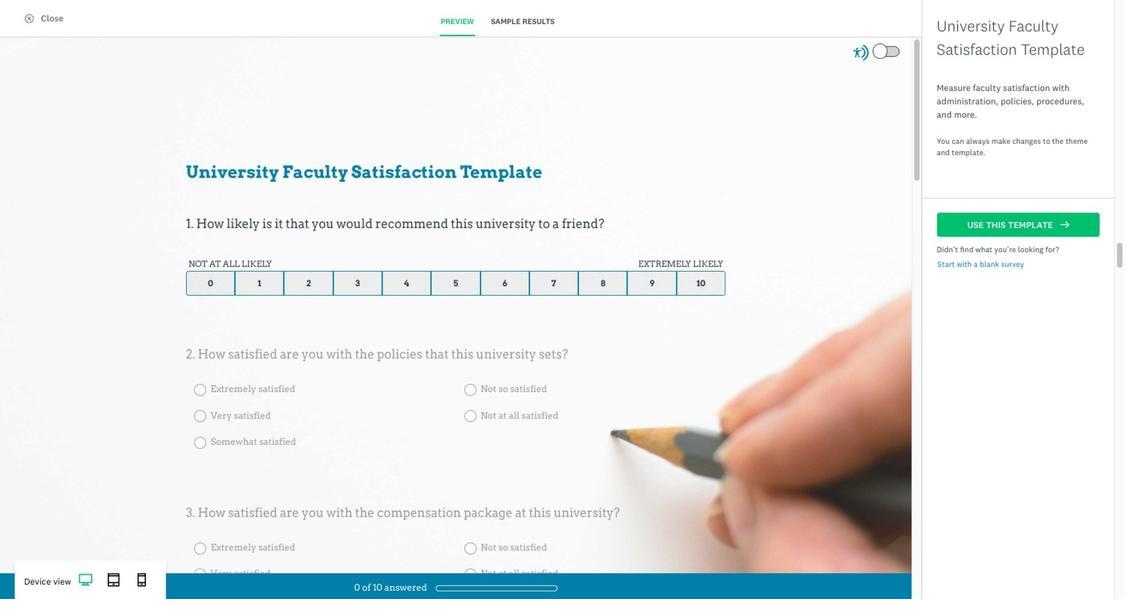 Task type: describe. For each thing, give the bounding box(es) containing it.
k12 distance learning template image
[[742, 80, 887, 174]]

university instructor evaluation template image
[[415, 451, 558, 546]]

xcircle image
[[25, 14, 34, 23]]

k-12 parent survey image
[[579, 80, 722, 174]]

2 svg image from the left
[[135, 574, 149, 588]]

quiz - periodic table of elements image
[[579, 265, 722, 360]]

lock image for quiz - periodic table of elements image
[[708, 271, 717, 280]]

documentclone image
[[37, 37, 46, 46]]



Task type: locate. For each thing, give the bounding box(es) containing it.
0 horizontal spatial lock image
[[544, 85, 553, 94]]

lock image for general high school satisfaction template image
[[544, 85, 553, 94]]

0 vertical spatial lock image
[[544, 85, 553, 94]]

arrowright image
[[1061, 221, 1070, 230]]

university faculty satisfaction template image
[[743, 265, 886, 360]]

1 horizontal spatial svg image
[[135, 574, 149, 588]]

svg image
[[79, 574, 92, 588]]

general high school satisfaction template image
[[415, 80, 558, 174]]

svg image
[[107, 574, 121, 588], [135, 574, 149, 588]]

tab list
[[425, 9, 571, 36]]

1 vertical spatial lock image
[[708, 271, 717, 280]]

quiz - capitals of the world image
[[415, 265, 558, 360]]

1 horizontal spatial lock image
[[708, 271, 717, 280]]

1 svg image from the left
[[107, 574, 121, 588]]

lock image
[[544, 271, 553, 280]]

0 horizontal spatial svg image
[[107, 574, 121, 588]]

alumni registration form image
[[579, 451, 722, 546]]

lock image
[[544, 85, 553, 94], [708, 271, 717, 280]]



Task type: vqa. For each thing, say whether or not it's contained in the screenshot.
second svg image from the right
yes



